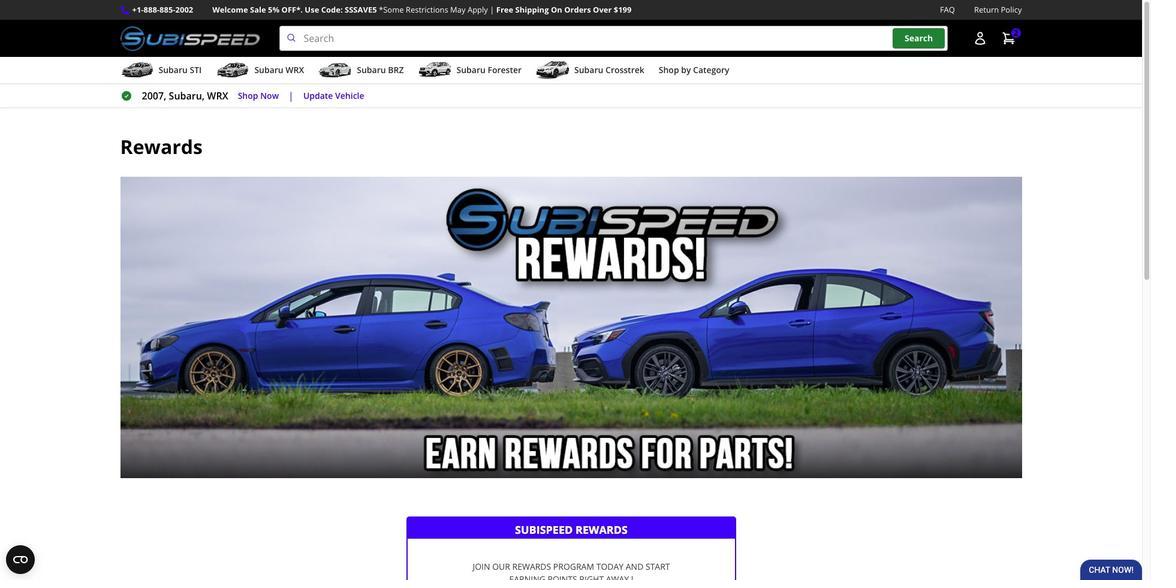 Task type: vqa. For each thing, say whether or not it's contained in the screenshot.
the Subaru in the SUBARU STI "dropdown button"
yes



Task type: describe. For each thing, give the bounding box(es) containing it.
*some restrictions may apply | free shipping on orders over $199
[[379, 4, 632, 15]]

subaru,
[[169, 89, 205, 103]]

subaru sti button
[[120, 59, 202, 83]]

return policy
[[974, 4, 1022, 15]]

shop now link
[[238, 89, 279, 103]]

1 vertical spatial wrx
[[207, 89, 228, 103]]

0 horizontal spatial |
[[288, 89, 294, 103]]

return
[[974, 4, 999, 15]]

use
[[305, 4, 319, 15]]

*some
[[379, 4, 404, 15]]

subaru forester button
[[418, 59, 522, 83]]

by
[[681, 64, 691, 76]]

search input field
[[279, 26, 948, 51]]

hippogallery:original image
[[120, 177, 1022, 479]]

faq
[[940, 4, 955, 15]]

subaru sti
[[159, 64, 202, 76]]

885-
[[159, 4, 175, 15]]

open widget image
[[6, 546, 35, 574]]

on
[[551, 4, 562, 15]]

subaru wrx
[[254, 64, 304, 76]]

shop for shop by category
[[659, 64, 679, 76]]

2 button
[[995, 26, 1022, 50]]

sssave5
[[345, 4, 377, 15]]

+1-888-885-2002
[[132, 4, 193, 15]]

a subaru wrx thumbnail image image
[[216, 61, 250, 79]]

off*.
[[282, 4, 303, 15]]

rewards
[[120, 134, 203, 160]]

update vehicle
[[303, 90, 364, 101]]

a subaru brz thumbnail image image
[[318, 61, 352, 79]]

888-
[[144, 4, 159, 15]]

category
[[693, 64, 729, 76]]

2007, subaru, wrx
[[142, 89, 228, 103]]

subaru wrx button
[[216, 59, 304, 83]]

update
[[303, 90, 333, 101]]

shop by category
[[659, 64, 729, 76]]

policy
[[1001, 4, 1022, 15]]

button image
[[973, 31, 987, 46]]

search
[[905, 33, 933, 44]]

shop now
[[238, 90, 279, 101]]

may
[[450, 4, 466, 15]]

faq link
[[940, 4, 955, 16]]

+1-888-885-2002 link
[[132, 4, 193, 16]]

subaru brz
[[357, 64, 404, 76]]

welcome
[[212, 4, 248, 15]]

now
[[260, 90, 279, 101]]

subispeed logo image
[[120, 26, 260, 51]]



Task type: locate. For each thing, give the bounding box(es) containing it.
over
[[593, 4, 612, 15]]

search button
[[893, 28, 945, 48]]

subaru for subaru forester
[[457, 64, 485, 76]]

a subaru crosstrek thumbnail image image
[[536, 61, 570, 79]]

1 horizontal spatial |
[[490, 4, 494, 15]]

3 subaru from the left
[[357, 64, 386, 76]]

wrx inside dropdown button
[[286, 64, 304, 76]]

0 horizontal spatial shop
[[238, 90, 258, 101]]

wrx up update
[[286, 64, 304, 76]]

subaru up the now
[[254, 64, 283, 76]]

shop
[[659, 64, 679, 76], [238, 90, 258, 101]]

welcome sale 5% off*. use code: sssave5
[[212, 4, 377, 15]]

subaru crosstrek
[[574, 64, 644, 76]]

update vehicle button
[[303, 89, 364, 103]]

4 subaru from the left
[[457, 64, 485, 76]]

subaru left forester
[[457, 64, 485, 76]]

subaru forester
[[457, 64, 522, 76]]

2 subaru from the left
[[254, 64, 283, 76]]

sale
[[250, 4, 266, 15]]

orders
[[564, 4, 591, 15]]

subaru crosstrek button
[[536, 59, 644, 83]]

shipping
[[515, 4, 549, 15]]

$199
[[614, 4, 632, 15]]

shop by category button
[[659, 59, 729, 83]]

code:
[[321, 4, 343, 15]]

0 vertical spatial shop
[[659, 64, 679, 76]]

forester
[[488, 64, 522, 76]]

subaru for subaru wrx
[[254, 64, 283, 76]]

1 vertical spatial |
[[288, 89, 294, 103]]

shop inside the shop by category dropdown button
[[659, 64, 679, 76]]

2007,
[[142, 89, 166, 103]]

subaru left crosstrek
[[574, 64, 603, 76]]

1 vertical spatial shop
[[238, 90, 258, 101]]

shop left by
[[659, 64, 679, 76]]

1 horizontal spatial shop
[[659, 64, 679, 76]]

0 horizontal spatial wrx
[[207, 89, 228, 103]]

0 vertical spatial wrx
[[286, 64, 304, 76]]

restrictions
[[406, 4, 448, 15]]

free
[[496, 4, 513, 15]]

return policy link
[[974, 4, 1022, 16]]

vehicle
[[335, 90, 364, 101]]

+1-
[[132, 4, 144, 15]]

subaru left brz at the top of page
[[357, 64, 386, 76]]

5%
[[268, 4, 280, 15]]

a subaru forester thumbnail image image
[[418, 61, 452, 79]]

subaru for subaru sti
[[159, 64, 188, 76]]

apply
[[468, 4, 488, 15]]

subaru brz button
[[318, 59, 404, 83]]

shop inside shop now link
[[238, 90, 258, 101]]

subaru left sti
[[159, 64, 188, 76]]

sti
[[190, 64, 202, 76]]

0 vertical spatial |
[[490, 4, 494, 15]]

subaru
[[159, 64, 188, 76], [254, 64, 283, 76], [357, 64, 386, 76], [457, 64, 485, 76], [574, 64, 603, 76]]

2002
[[175, 4, 193, 15]]

shop for shop now
[[238, 90, 258, 101]]

| left free
[[490, 4, 494, 15]]

shop left the now
[[238, 90, 258, 101]]

5 subaru from the left
[[574, 64, 603, 76]]

brz
[[388, 64, 404, 76]]

1 horizontal spatial wrx
[[286, 64, 304, 76]]

wrx
[[286, 64, 304, 76], [207, 89, 228, 103]]

| right the now
[[288, 89, 294, 103]]

|
[[490, 4, 494, 15], [288, 89, 294, 103]]

crosstrek
[[606, 64, 644, 76]]

subaru for subaru crosstrek
[[574, 64, 603, 76]]

subaru for subaru brz
[[357, 64, 386, 76]]

2
[[1013, 27, 1018, 39]]

wrx down a subaru wrx thumbnail image at the left of page
[[207, 89, 228, 103]]

1 subaru from the left
[[159, 64, 188, 76]]

a subaru sti thumbnail image image
[[120, 61, 154, 79]]



